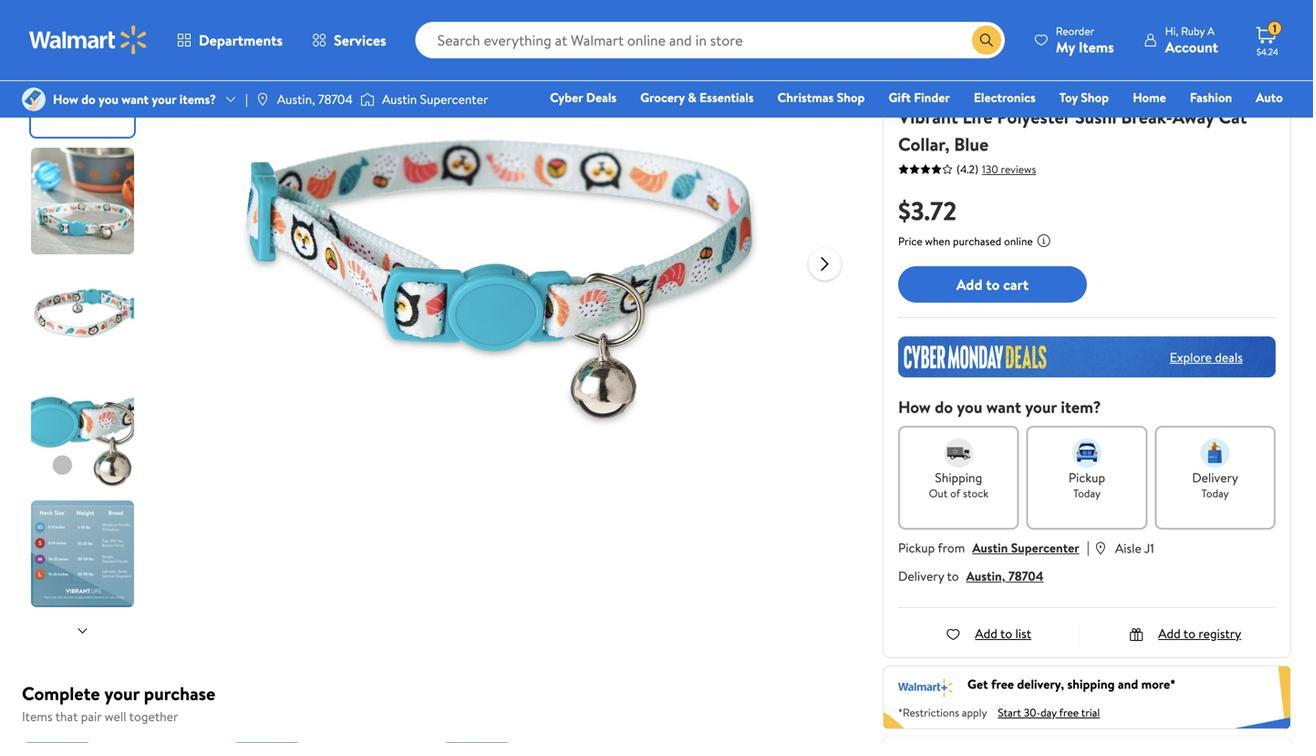 Task type: vqa. For each thing, say whether or not it's contained in the screenshot.
ECOS Plant Powered Liquid Laundry Detergent with Stain-Fighting Enzymes, Free & Clear, 120 Loads, 110 Ounce, Hypoallergenic for sensitive skin image
no



Task type: locate. For each thing, give the bounding box(es) containing it.
items
[[1079, 37, 1115, 57], [22, 708, 53, 726]]

0 vertical spatial free
[[992, 675, 1015, 693]]

life up blue
[[963, 104, 993, 130]]

0 vertical spatial supercenter
[[420, 90, 488, 108]]

cyber deals link
[[542, 88, 625, 107]]

0 horizontal spatial how
[[53, 90, 78, 108]]

walmart+ link
[[1221, 113, 1292, 133]]

j1
[[1145, 540, 1155, 557]]

1 vertical spatial you
[[957, 396, 983, 419]]

1 horizontal spatial free
[[1060, 705, 1079, 721]]

free right day
[[1060, 705, 1079, 721]]

registry
[[1199, 625, 1242, 643]]

0 horizontal spatial pickup
[[899, 539, 936, 557]]

 image for how do you want your items?
[[22, 88, 46, 111]]

1 today from the left
[[1074, 486, 1101, 501]]

to left registry
[[1184, 625, 1196, 643]]

next media item image
[[814, 253, 836, 275]]

0 horizontal spatial your
[[104, 681, 140, 707]]

austin down services
[[382, 90, 417, 108]]

0 horizontal spatial items
[[22, 708, 53, 726]]

want for item?
[[987, 396, 1022, 419]]

0 horizontal spatial 78704
[[318, 90, 353, 108]]

0 horizontal spatial free
[[992, 675, 1015, 693]]

1 vertical spatial items
[[22, 708, 53, 726]]

vibrant life polyester sushi break-away cat collar, blue - image 4 of 6 image
[[31, 383, 138, 490]]

christmas shop link
[[770, 88, 874, 107]]

1 horizontal spatial austin
[[973, 539, 1009, 557]]

gift
[[889, 89, 911, 106]]

add left registry
[[1159, 625, 1181, 643]]

to left cart
[[987, 274, 1000, 295]]

your left items?
[[152, 90, 176, 108]]

a
[[1208, 23, 1215, 39]]

1 vertical spatial your
[[1026, 396, 1058, 419]]

price
[[899, 234, 923, 249]]

|
[[245, 90, 248, 108], [1087, 537, 1090, 557]]

1 horizontal spatial your
[[152, 90, 176, 108]]

life down pick
[[943, 81, 963, 99]]

*restrictions apply
[[899, 705, 988, 721]]

0 vertical spatial pickup
[[1069, 469, 1106, 487]]

delivery
[[1193, 469, 1239, 487], [899, 568, 945, 585]]

0 vertical spatial austin,
[[277, 90, 315, 108]]

| left the aisle
[[1087, 537, 1090, 557]]

0 horizontal spatial do
[[81, 90, 96, 108]]

2 horizontal spatial product group
[[445, 736, 615, 744]]

 image
[[22, 88, 46, 111], [360, 90, 375, 109]]

0 vertical spatial life
[[943, 81, 963, 99]]

of
[[951, 486, 961, 501]]

add to cart
[[957, 274, 1029, 295]]

how for how do you want your items?
[[53, 90, 78, 108]]

0 vertical spatial you
[[99, 90, 119, 108]]

supercenter inside pickup from austin supercenter |
[[1012, 539, 1080, 557]]

pickup down intent image for pickup at bottom
[[1069, 469, 1106, 487]]

1 vertical spatial how
[[899, 396, 931, 419]]

one debit link
[[1136, 113, 1214, 133]]

| right items?
[[245, 90, 248, 108]]

1 horizontal spatial you
[[957, 396, 983, 419]]

add for add to list
[[976, 625, 998, 643]]

today
[[1074, 486, 1101, 501], [1202, 486, 1230, 501]]

0 vertical spatial how
[[53, 90, 78, 108]]

1 vertical spatial do
[[935, 396, 954, 419]]

how down walmart image
[[53, 90, 78, 108]]

electronics link
[[966, 88, 1044, 107]]

to for registry
[[1184, 625, 1196, 643]]

fashion link
[[1182, 88, 1241, 107]]

 image right 'austin, 78704'
[[360, 90, 375, 109]]

today inside pickup today
[[1074, 486, 1101, 501]]

your for item?
[[1026, 396, 1058, 419]]

1 vertical spatial supercenter
[[1012, 539, 1080, 557]]

0 vertical spatial do
[[81, 90, 96, 108]]

toy shop link
[[1052, 88, 1118, 107]]

pickup today
[[1069, 469, 1106, 501]]

0 vertical spatial 78704
[[318, 90, 353, 108]]

when
[[926, 234, 951, 249]]

1 horizontal spatial delivery
[[1193, 469, 1239, 487]]

2 shop from the left
[[1082, 89, 1110, 106]]

 image
[[255, 92, 270, 107]]

0 vertical spatial vibrant
[[899, 81, 940, 99]]

want
[[122, 90, 149, 108], [987, 396, 1022, 419]]

you for how do you want your item?
[[957, 396, 983, 419]]

78704
[[318, 90, 353, 108], [1009, 568, 1044, 585]]

how for how do you want your item?
[[899, 396, 931, 419]]

to inside button
[[987, 274, 1000, 295]]

shop up registry link
[[1082, 89, 1110, 106]]

do for how do you want your item?
[[935, 396, 954, 419]]

today down intent image for pickup at bottom
[[1074, 486, 1101, 501]]

explore deals
[[1171, 348, 1244, 366]]

to down the from
[[948, 568, 960, 585]]

you up intent image for shipping
[[957, 396, 983, 419]]

popular pick
[[906, 54, 964, 69]]

0 vertical spatial your
[[152, 90, 176, 108]]

shipping
[[936, 469, 983, 487]]

reorder
[[1056, 23, 1095, 39]]

austin, down services popup button
[[277, 90, 315, 108]]

to left list
[[1001, 625, 1013, 643]]

your
[[152, 90, 176, 108], [1026, 396, 1058, 419], [104, 681, 140, 707]]

sushi
[[1076, 104, 1117, 130]]

0 horizontal spatial want
[[122, 90, 149, 108]]

how up out
[[899, 396, 931, 419]]

ruby
[[1182, 23, 1206, 39]]

austin, down pickup from austin supercenter |
[[967, 568, 1006, 585]]

1 horizontal spatial  image
[[360, 90, 375, 109]]

add to cart button
[[899, 266, 1088, 303]]

0 horizontal spatial delivery
[[899, 568, 945, 585]]

christmas
[[778, 89, 834, 106]]

delivery down the intent image for delivery
[[1193, 469, 1239, 487]]

items right the "my"
[[1079, 37, 1115, 57]]

0 vertical spatial austin
[[382, 90, 417, 108]]

add inside button
[[957, 274, 983, 295]]

essentials
[[700, 89, 754, 106]]

shipping
[[1068, 675, 1115, 693]]

add
[[957, 274, 983, 295], [976, 625, 998, 643], [1159, 625, 1181, 643]]

0 vertical spatial delivery
[[1193, 469, 1239, 487]]

130 reviews link
[[979, 161, 1037, 177]]

pickup from austin supercenter |
[[899, 537, 1090, 557]]

items left that
[[22, 708, 53, 726]]

1 vertical spatial 78704
[[1009, 568, 1044, 585]]

1 horizontal spatial supercenter
[[1012, 539, 1080, 557]]

want left items?
[[122, 90, 149, 108]]

services button
[[298, 18, 401, 62]]

polyester
[[998, 104, 1071, 130]]

78704 down services popup button
[[318, 90, 353, 108]]

supercenter
[[420, 90, 488, 108], [1012, 539, 1080, 557]]

1 vertical spatial austin,
[[967, 568, 1006, 585]]

shop right christmas
[[837, 89, 865, 106]]

christmas shop
[[778, 89, 865, 106]]

1 horizontal spatial product group
[[235, 736, 405, 744]]

electronics
[[974, 89, 1036, 106]]

0 horizontal spatial shop
[[837, 89, 865, 106]]

78704 down austin supercenter button
[[1009, 568, 1044, 585]]

pickup inside pickup from austin supercenter |
[[899, 539, 936, 557]]

delivery down the from
[[899, 568, 945, 585]]

0 vertical spatial want
[[122, 90, 149, 108]]

austin up austin, 78704 button
[[973, 539, 1009, 557]]

today down the intent image for delivery
[[1202, 486, 1230, 501]]

more*
[[1142, 675, 1176, 693]]

departments button
[[162, 18, 298, 62]]

0 horizontal spatial you
[[99, 90, 119, 108]]

free right get at the right
[[992, 675, 1015, 693]]

1 horizontal spatial |
[[1087, 537, 1090, 557]]

do up intent image for shipping
[[935, 396, 954, 419]]

do down walmart image
[[81, 90, 96, 108]]

1 horizontal spatial pickup
[[1069, 469, 1106, 487]]

how do you want your items?
[[53, 90, 216, 108]]

how do you want your item?
[[899, 396, 1102, 419]]

day
[[1041, 705, 1057, 721]]

0 horizontal spatial today
[[1074, 486, 1101, 501]]

pick
[[945, 54, 964, 69]]

1 horizontal spatial how
[[899, 396, 931, 419]]

home link
[[1125, 88, 1175, 107]]

to
[[987, 274, 1000, 295], [948, 568, 960, 585], [1001, 625, 1013, 643], [1184, 625, 1196, 643]]

2 vertical spatial your
[[104, 681, 140, 707]]

1 horizontal spatial today
[[1202, 486, 1230, 501]]

free
[[992, 675, 1015, 693], [1060, 705, 1079, 721]]

1 vertical spatial |
[[1087, 537, 1090, 557]]

add left list
[[976, 625, 998, 643]]

1 shop from the left
[[837, 89, 865, 106]]

shop
[[837, 89, 865, 106], [1082, 89, 1110, 106]]

start
[[998, 705, 1022, 721]]

1 horizontal spatial items
[[1079, 37, 1115, 57]]

1 horizontal spatial do
[[935, 396, 954, 419]]

out
[[929, 486, 948, 501]]

that
[[55, 708, 78, 726]]

1 vertical spatial pickup
[[899, 539, 936, 557]]

your left the item?
[[1026, 396, 1058, 419]]

pickup left the from
[[899, 539, 936, 557]]

2 horizontal spatial your
[[1026, 396, 1058, 419]]

delivery today
[[1193, 469, 1239, 501]]

aisle
[[1116, 540, 1142, 557]]

0 vertical spatial |
[[245, 90, 248, 108]]

1 horizontal spatial shop
[[1082, 89, 1110, 106]]

add down price when purchased online
[[957, 274, 983, 295]]

shop for toy shop
[[1082, 89, 1110, 106]]

$4.24
[[1257, 46, 1279, 58]]

0 horizontal spatial product group
[[26, 736, 195, 744]]

search icon image
[[980, 33, 994, 47]]

1 horizontal spatial want
[[987, 396, 1022, 419]]

1 vertical spatial want
[[987, 396, 1022, 419]]

want left the item?
[[987, 396, 1022, 419]]

Search search field
[[416, 22, 1005, 58]]

0 horizontal spatial supercenter
[[420, 90, 488, 108]]

1 horizontal spatial 78704
[[1009, 568, 1044, 585]]

you down walmart image
[[99, 90, 119, 108]]

 image for austin supercenter
[[360, 90, 375, 109]]

add for add to cart
[[957, 274, 983, 295]]

pickup for pickup today
[[1069, 469, 1106, 487]]

1 vertical spatial austin
[[973, 539, 1009, 557]]

Walmart Site-Wide search field
[[416, 22, 1005, 58]]

trial
[[1082, 705, 1101, 721]]

for "cat collar"
[[975, 54, 1042, 69]]

1 vertical spatial delivery
[[899, 568, 945, 585]]

product group
[[26, 736, 195, 744], [235, 736, 405, 744], [445, 736, 615, 744]]

to for cart
[[987, 274, 1000, 295]]

stock
[[964, 486, 989, 501]]

0 vertical spatial items
[[1079, 37, 1115, 57]]

pickup
[[1069, 469, 1106, 487], [899, 539, 936, 557]]

your up well
[[104, 681, 140, 707]]

home
[[1133, 89, 1167, 106]]

 image down walmart image
[[22, 88, 46, 111]]

you
[[99, 90, 119, 108], [957, 396, 983, 419]]

today inside delivery today
[[1202, 486, 1230, 501]]

0 horizontal spatial  image
[[22, 88, 46, 111]]

shop for christmas shop
[[837, 89, 865, 106]]

1 vertical spatial vibrant
[[899, 104, 959, 130]]

life
[[943, 81, 963, 99], [963, 104, 993, 130]]

do
[[81, 90, 96, 108], [935, 396, 954, 419]]

vibrant
[[899, 81, 940, 99], [899, 104, 959, 130]]

services
[[334, 30, 387, 50]]

to for list
[[1001, 625, 1013, 643]]

intent image for delivery image
[[1201, 439, 1231, 468]]

collar,
[[899, 131, 950, 157]]

$3.72
[[899, 193, 957, 229]]

2 today from the left
[[1202, 486, 1230, 501]]

reorder my items
[[1056, 23, 1115, 57]]

collar"
[[1012, 54, 1042, 69]]

my
[[1056, 37, 1076, 57]]

vibrant life polyester sushi break-away cat collar, blue - image 2 of 6 image
[[31, 148, 138, 255]]



Task type: describe. For each thing, give the bounding box(es) containing it.
pickup for pickup from austin supercenter |
[[899, 539, 936, 557]]

item?
[[1061, 396, 1102, 419]]

away
[[1173, 104, 1215, 130]]

3 product group from the left
[[445, 736, 615, 744]]

delivery for today
[[1193, 469, 1239, 487]]

list
[[1016, 625, 1032, 643]]

30-
[[1024, 705, 1041, 721]]

grocery
[[641, 89, 685, 106]]

online
[[1005, 234, 1034, 249]]

grocery & essentials link
[[632, 88, 762, 107]]

2 vibrant from the top
[[899, 104, 959, 130]]

&
[[688, 89, 697, 106]]

austin, 78704 button
[[967, 568, 1044, 585]]

add for add to registry
[[1159, 625, 1181, 643]]

purchase
[[144, 681, 216, 707]]

deals
[[586, 89, 617, 106]]

blue
[[955, 131, 989, 157]]

walmart plus image
[[899, 676, 953, 697]]

austin supercenter
[[382, 90, 488, 108]]

cat
[[1219, 104, 1248, 130]]

cyber
[[550, 89, 583, 106]]

0 horizontal spatial austin
[[382, 90, 417, 108]]

items inside "complete your purchase items that pair well together"
[[22, 708, 53, 726]]

aisle j1
[[1116, 540, 1155, 557]]

well
[[105, 708, 126, 726]]

complete
[[22, 681, 100, 707]]

add to registry
[[1159, 625, 1242, 643]]

fashion
[[1191, 89, 1233, 106]]

purchased
[[954, 234, 1002, 249]]

apply
[[962, 705, 988, 721]]

0 horizontal spatial austin,
[[277, 90, 315, 108]]

for
[[975, 54, 989, 69]]

1 product group from the left
[[26, 736, 195, 744]]

auto
[[1257, 89, 1284, 106]]

add to list button
[[947, 625, 1032, 643]]

hi, ruby a account
[[1166, 23, 1219, 57]]

and
[[1119, 675, 1139, 693]]

explore
[[1171, 348, 1213, 366]]

austin, 78704
[[277, 90, 353, 108]]

walmart image
[[29, 26, 148, 55]]

auto registry
[[1074, 89, 1284, 132]]

from
[[938, 539, 966, 557]]

debit
[[1174, 114, 1206, 132]]

1
[[1274, 21, 1277, 36]]

your for items?
[[152, 90, 176, 108]]

items?
[[179, 90, 216, 108]]

reviews
[[1001, 161, 1037, 177]]

vibrant life polyester sushi break-away cat collar, blue image
[[210, 0, 794, 568]]

items inside the reorder my items
[[1079, 37, 1115, 57]]

walmart+
[[1229, 114, 1284, 132]]

cyber monday deals image
[[899, 337, 1276, 378]]

account
[[1166, 37, 1219, 57]]

gift finder link
[[881, 88, 959, 107]]

today for delivery
[[1202, 486, 1230, 501]]

today for pickup
[[1074, 486, 1101, 501]]

delivery,
[[1018, 675, 1065, 693]]

complete your purchase items that pair well together
[[22, 681, 216, 726]]

registry link
[[1065, 113, 1128, 133]]

0 horizontal spatial |
[[245, 90, 248, 108]]

shipping out of stock
[[929, 469, 989, 501]]

pair
[[81, 708, 102, 726]]

(4.2) 130 reviews
[[957, 161, 1037, 177]]

intent image for shipping image
[[945, 439, 974, 468]]

explore deals link
[[1163, 341, 1251, 373]]

intent image for pickup image
[[1073, 439, 1102, 468]]

price when purchased online
[[899, 234, 1034, 249]]

2 product group from the left
[[235, 736, 405, 744]]

get free delivery, shipping and more* banner
[[883, 666, 1292, 730]]

vibrant life polyester sushi break-away cat collar, blue - image 1 of 6 image
[[31, 30, 138, 137]]

"cat
[[991, 54, 1010, 69]]

legal information image
[[1037, 234, 1052, 248]]

1 horizontal spatial austin,
[[967, 568, 1006, 585]]

austin inside pickup from austin supercenter |
[[973, 539, 1009, 557]]

vibrant life polyester sushi break-away cat collar, blue - image 3 of 6 image
[[31, 266, 138, 372]]

add to list
[[976, 625, 1032, 643]]

next image image
[[75, 624, 90, 639]]

auto link
[[1248, 88, 1292, 107]]

deals
[[1216, 348, 1244, 366]]

you for how do you want your items?
[[99, 90, 119, 108]]

(4.2)
[[957, 161, 979, 177]]

popular
[[906, 54, 942, 69]]

130
[[983, 161, 999, 177]]

to for austin,
[[948, 568, 960, 585]]

vibrant life vibrant life polyester sushi break-away cat collar, blue
[[899, 81, 1248, 157]]

1 vertical spatial life
[[963, 104, 993, 130]]

1 vertical spatial free
[[1060, 705, 1079, 721]]

cyber deals
[[550, 89, 617, 106]]

austin supercenter button
[[973, 539, 1080, 557]]

delivery to austin, 78704
[[899, 568, 1044, 585]]

hi,
[[1166, 23, 1179, 39]]

delivery for to
[[899, 568, 945, 585]]

gift finder
[[889, 89, 951, 106]]

1 vibrant from the top
[[899, 81, 940, 99]]

departments
[[199, 30, 283, 50]]

want for items?
[[122, 90, 149, 108]]

get
[[968, 675, 989, 693]]

toy
[[1060, 89, 1079, 106]]

your inside "complete your purchase items that pair well together"
[[104, 681, 140, 707]]

do for how do you want your items?
[[81, 90, 96, 108]]

vibrant life polyester sushi break-away cat collar, blue - image 5 of 6 image
[[31, 501, 138, 608]]



